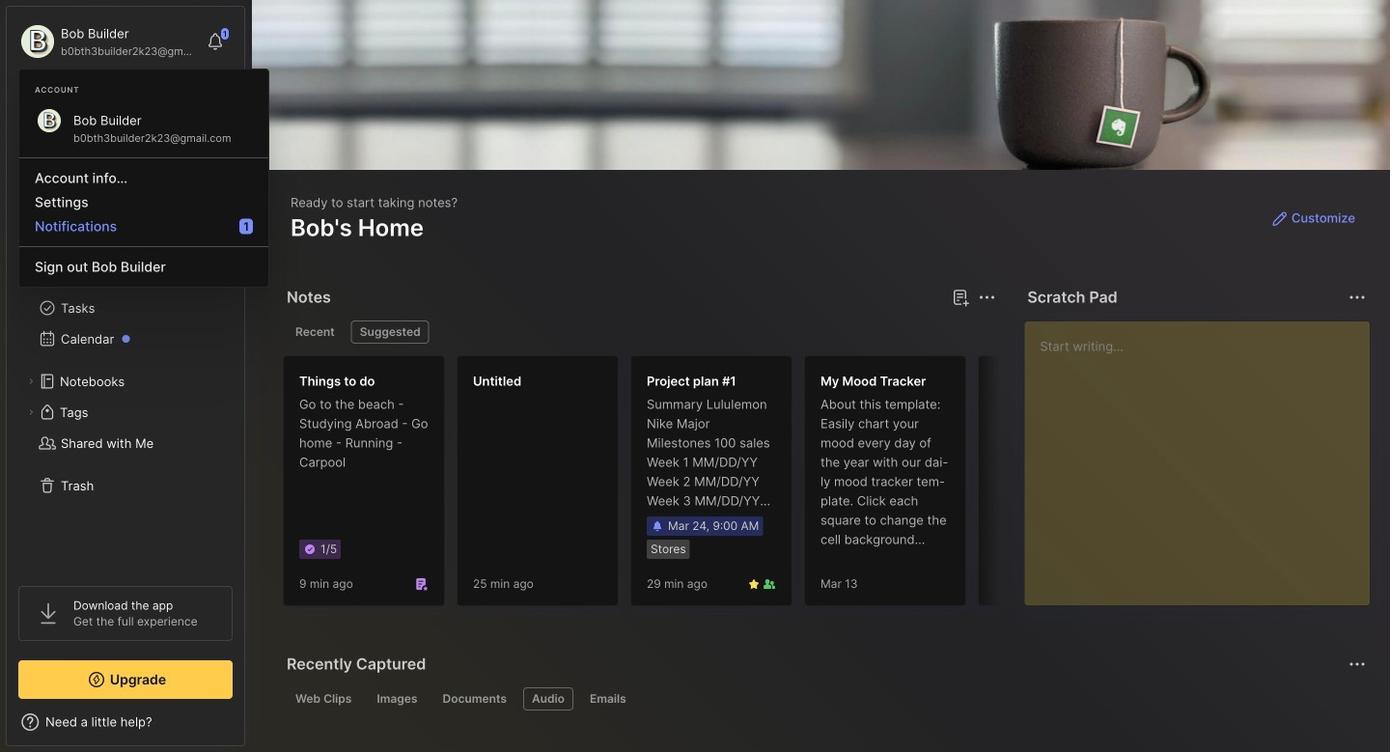 Task type: locate. For each thing, give the bounding box(es) containing it.
tab
[[287, 321, 344, 344], [351, 321, 430, 344], [287, 688, 361, 711], [368, 688, 426, 711], [434, 688, 516, 711], [523, 688, 574, 711], [581, 688, 635, 711]]

row group
[[283, 355, 1152, 618]]

more actions image
[[976, 286, 999, 309], [1346, 286, 1370, 309]]

1 more actions field from the left
[[974, 284, 1001, 311]]

0 horizontal spatial more actions image
[[976, 286, 999, 309]]

None search field
[[53, 96, 207, 119]]

none search field inside main 'element'
[[53, 96, 207, 119]]

expand notebooks image
[[25, 376, 37, 387]]

click to collapse image
[[244, 717, 258, 740]]

2 more actions image from the left
[[1346, 286, 1370, 309]]

1 vertical spatial tab list
[[287, 688, 1364, 711]]

tab list
[[287, 321, 993, 344], [287, 688, 1364, 711]]

More actions field
[[974, 284, 1001, 311], [1345, 284, 1372, 311]]

expand tags image
[[25, 407, 37, 418]]

tree
[[7, 188, 244, 569]]

Search text field
[[53, 99, 207, 117]]

0 horizontal spatial more actions field
[[974, 284, 1001, 311]]

0 vertical spatial tab list
[[287, 321, 993, 344]]

1 horizontal spatial more actions field
[[1345, 284, 1372, 311]]

1 horizontal spatial more actions image
[[1346, 286, 1370, 309]]



Task type: describe. For each thing, give the bounding box(es) containing it.
1 more actions image from the left
[[976, 286, 999, 309]]

2 more actions field from the left
[[1345, 284, 1372, 311]]

2 tab list from the top
[[287, 688, 1364, 711]]

dropdown list menu
[[19, 150, 269, 279]]

Start writing… text field
[[1041, 322, 1370, 590]]

1 tab list from the top
[[287, 321, 993, 344]]

main element
[[0, 0, 251, 752]]

WHAT'S NEW field
[[7, 707, 244, 738]]

Account field
[[18, 22, 197, 61]]

tree inside main 'element'
[[7, 188, 244, 569]]



Task type: vqa. For each thing, say whether or not it's contained in the screenshot.
More actions field
yes



